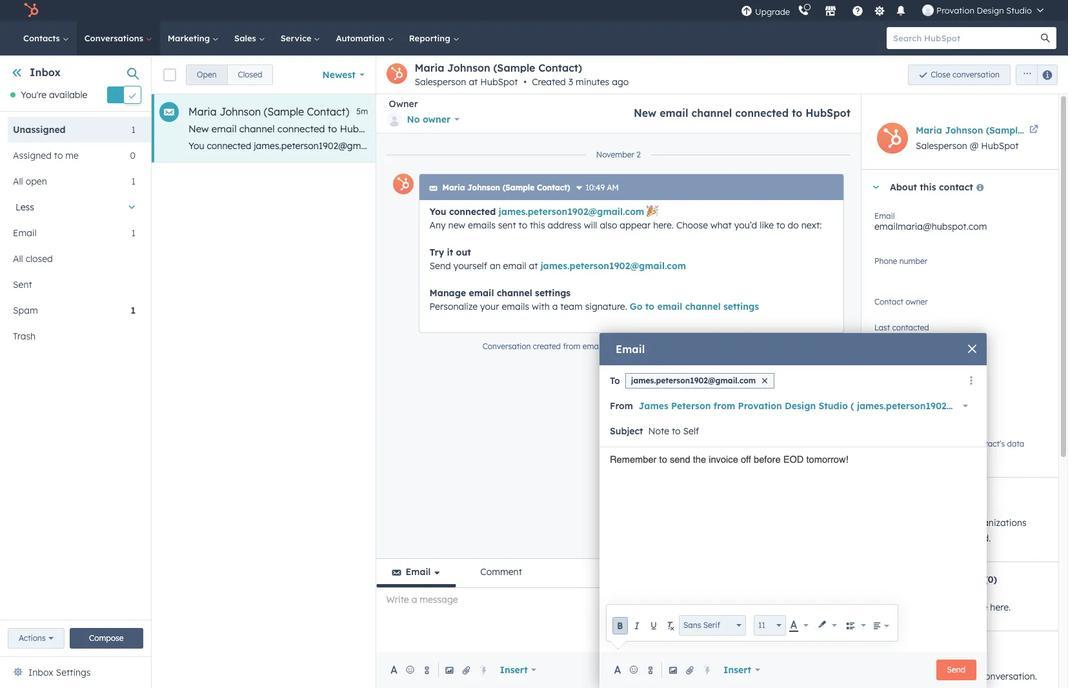 Task type: locate. For each thing, give the bounding box(es) containing it.
Open button
[[186, 64, 228, 85]]

data
[[1007, 439, 1025, 449]]

try
[[789, 140, 802, 152], [430, 247, 444, 258]]

appear down 🎉 on the right top of the page
[[620, 219, 651, 231]]

2 insert button from the left
[[715, 657, 769, 683]]

from
[[563, 341, 581, 351], [714, 400, 735, 412], [940, 671, 960, 682]]

0 vertical spatial choose
[[641, 140, 673, 152]]

a left ticket
[[906, 671, 911, 682]]

connected inside "you connected james.peterson1902@gmail.com 🎉 any new emails sent to this address will also appear here. choose what you'd like to do next:"
[[449, 206, 496, 218]]

owner for no owner
[[423, 114, 451, 125]]

1 vertical spatial at
[[929, 140, 938, 152]]

the right 'send'
[[693, 454, 706, 465]]

1 horizontal spatial send
[[829, 140, 851, 152]]

out inside try it out send yourself an email at james.peterson1902@gmail.com
[[456, 247, 471, 258]]

emails for email
[[502, 301, 529, 312]]

number
[[900, 256, 928, 266]]

james.peterson1902@gmail.com up for at the right bottom of page
[[857, 400, 1003, 412]]

design inside popup button
[[785, 400, 816, 412]]

conversation
[[483, 341, 531, 351]]

1 all from the top
[[13, 176, 23, 187]]

salesperson
[[415, 76, 466, 88], [916, 140, 967, 152]]

salesperson inside maria johnson (sample contact) salesperson at hubspot • created 3 minutes ago
[[415, 76, 466, 88]]

0 vertical spatial next:
[[766, 140, 787, 152]]

1 horizontal spatial at
[[529, 260, 538, 272]]

0 vertical spatial conversations
[[919, 574, 982, 586]]

maria inside maria johnson (sample contact) salesperson at hubspot • created 3 minutes ago
[[415, 61, 444, 74]]

about
[[890, 181, 917, 193]]

menu containing provation design studio
[[740, 0, 1053, 21]]

from right created
[[563, 341, 581, 351]]

james.peterson1902@gmail.com link down go to email channel settings link
[[618, 341, 754, 353]]

businesses
[[909, 517, 955, 529]]

james.peterson1902@gmail.com inside try it out send yourself an email at james.peterson1902@gmail.com
[[541, 260, 686, 272]]

main content
[[152, 56, 1068, 688]]

0 vertical spatial send
[[829, 140, 851, 152]]

0 vertical spatial close image
[[968, 344, 977, 353]]

reporting link
[[401, 21, 467, 56]]

1 vertical spatial studio
[[819, 400, 848, 412]]

salesperson left @
[[916, 140, 967, 152]]

unassigned
[[13, 124, 66, 136]]

1 horizontal spatial you
[[430, 206, 446, 218]]

close image up james peterson from provation design studio ( james.peterson1902@gmail.com ) popup button
[[762, 378, 768, 383]]

email inside button
[[406, 566, 431, 578]]

0 horizontal spatial the
[[693, 454, 706, 465]]

new inside "you connected james.peterson1902@gmail.com 🎉 any new emails sent to this address will also appear here. choose what you'd like to do next:"
[[448, 219, 465, 231]]

all inside all closed button
[[13, 253, 23, 265]]

0 vertical spatial like
[[724, 140, 739, 152]]

2 horizontal spatial maria johnson (sample contact)
[[916, 125, 1065, 136]]

1 horizontal spatial like
[[760, 219, 774, 231]]

1 horizontal spatial any
[[430, 219, 446, 231]]

0 vertical spatial design
[[977, 5, 1004, 15]]

assigned
[[13, 150, 52, 162]]

1 horizontal spatial insert
[[724, 664, 751, 676]]

no down "owner"
[[407, 114, 420, 125]]

try up manage
[[430, 247, 444, 258]]

new inside new email channel connected to hubspot you connected james.peterson1902@gmail.com any new emails sent to this address will also appear here. choose what you'd like to do next:  try it out send yourself an email at <a href = 'mailto:james.p
[[188, 123, 209, 135]]

11 button
[[754, 615, 786, 636]]

0 horizontal spatial will
[[549, 140, 562, 152]]

from right ticket
[[940, 671, 960, 682]]

contact) up 3
[[538, 61, 582, 74]]

1 vertical spatial inbox
[[28, 667, 53, 678]]

contact
[[939, 181, 973, 193]]

an inside try it out send yourself an email at james.peterson1902@gmail.com
[[490, 260, 501, 272]]

yourself inside new email channel connected to hubspot you connected james.peterson1902@gmail.com any new emails sent to this address will also appear here. choose what you'd like to do next:  try it out send yourself an email at <a href = 'mailto:james.p
[[853, 140, 887, 152]]

(sample inside maria johnson (sample contact) salesperson at hubspot • created 3 minutes ago
[[493, 61, 535, 74]]

also down am
[[600, 219, 617, 231]]

(sample up 'mailto:james.p
[[986, 125, 1023, 136]]

1 horizontal spatial with
[[924, 533, 941, 544]]

choose
[[641, 140, 673, 152], [676, 219, 708, 231]]

peterson
[[671, 400, 711, 412]]

0 vertical spatial all
[[13, 176, 23, 187]]

email inside try it out send yourself an email at james.peterson1902@gmail.com
[[503, 260, 527, 272]]

lifecycle stage
[[875, 358, 929, 368]]

an up your
[[490, 260, 501, 272]]

no
[[407, 114, 420, 125], [875, 302, 887, 314]]

2 vertical spatial will
[[958, 602, 971, 613]]

me
[[65, 150, 79, 162]]

0 vertical spatial what
[[675, 140, 696, 152]]

0 vertical spatial no owner button
[[386, 110, 459, 129]]

you're available
[[21, 89, 87, 101]]

0 horizontal spatial out
[[456, 247, 471, 258]]

0 vertical spatial maria johnson (sample contact)
[[188, 105, 349, 118]]

5m
[[357, 107, 368, 116]]

0 vertical spatial from
[[563, 341, 581, 351]]

0 horizontal spatial emails
[[433, 140, 460, 152]]

1 vertical spatial like
[[760, 219, 774, 231]]

1 lead from the top
[[875, 373, 896, 385]]

james.peterson1902@gmail.com link down more info icon
[[499, 206, 644, 218]]

menu
[[740, 0, 1053, 21]]

address up try it out send yourself an email at james.peterson1902@gmail.com
[[548, 219, 581, 231]]

will down 10:49
[[584, 219, 597, 231]]

marketing link
[[160, 21, 227, 56]]

will
[[549, 140, 562, 152], [584, 219, 597, 231], [958, 602, 971, 613]]

design
[[977, 5, 1004, 15], [785, 400, 816, 412]]

all open
[[13, 176, 47, 187]]

an up the "about"
[[889, 140, 900, 152]]

contact) left more info icon
[[537, 183, 570, 192]]

compose button
[[69, 628, 143, 649]]

out inside new email channel connected to hubspot you connected james.peterson1902@gmail.com any new emails sent to this address will also appear here. choose what you'd like to do next:  try it out send yourself an email at <a href = 'mailto:james.p
[[813, 140, 827, 152]]

1 vertical spatial any
[[430, 219, 446, 231]]

0 horizontal spatial also
[[564, 140, 582, 152]]

1 vertical spatial maria johnson (sample contact)
[[916, 125, 1065, 136]]

2 lead from the top
[[875, 403, 893, 413]]

emails inside "you connected james.peterson1902@gmail.com 🎉 any new emails sent to this address will also appear here. choose what you'd like to do next:"
[[468, 219, 496, 231]]

new inside new email channel connected to hubspot you connected james.peterson1902@gmail.com any new emails sent to this address will also appear here. choose what you'd like to do next:  try it out send yourself an email at <a href = 'mailto:james.p
[[413, 140, 430, 152]]

0 vertical spatial try
[[789, 140, 802, 152]]

0 horizontal spatial no owner button
[[386, 110, 459, 129]]

studio left (
[[819, 400, 848, 412]]

1 vertical spatial send
[[430, 260, 451, 272]]

help image
[[852, 6, 864, 17]]

address down "•"
[[512, 140, 546, 152]]

send inside new email channel connected to hubspot you connected james.peterson1902@gmail.com any new emails sent to this address will also appear here. choose what you'd like to do next:  try it out send yourself an email at <a href = 'mailto:james.p
[[829, 140, 851, 152]]

1 vertical spatial salesperson
[[916, 140, 967, 152]]

main content containing maria johnson (sample contact)
[[152, 56, 1068, 688]]

0 horizontal spatial studio
[[819, 400, 848, 412]]

james.peterson1902@gmail.com link up "manage email channel settings personalize your emails with a team signature. go to email channel settings"
[[541, 260, 686, 272]]

0 vertical spatial the
[[693, 454, 706, 465]]

all left open
[[13, 176, 23, 187]]

new down the open button in the left top of the page
[[188, 123, 209, 135]]

james.peterson1902@gmail.com down more info icon
[[499, 206, 644, 218]]

1 horizontal spatial salesperson
[[916, 140, 967, 152]]

1 vertical spatial you'd
[[734, 219, 757, 231]]

None text field
[[648, 418, 969, 444]]

record.
[[962, 533, 991, 544]]

james.peterson1902@gmail.com inside popup button
[[857, 400, 1003, 412]]

more info image
[[575, 185, 583, 192]]

(sample inside row
[[264, 105, 304, 118]]

from right peterson
[[714, 400, 735, 412]]

1 vertical spatial next:
[[801, 219, 822, 231]]

with left team
[[532, 301, 550, 312]]

0 horizontal spatial salesperson
[[415, 76, 466, 88]]

search image
[[1041, 34, 1050, 43]]

marketplaces image
[[825, 6, 837, 17]]

marketing
[[168, 33, 212, 43]]

here. inside new email channel connected to hubspot you connected james.peterson1902@gmail.com any new emails sent to this address will also appear here. choose what you'd like to do next:  try it out send yourself an email at <a href = 'mailto:james.p
[[618, 140, 638, 152]]

group
[[186, 64, 273, 85], [1011, 64, 1058, 85], [843, 617, 869, 634]]

james.peterson1902@gmail.com inside "you connected james.peterson1902@gmail.com 🎉 any new emails sent to this address will also appear here. choose what you'd like to do next:"
[[499, 206, 644, 218]]

1 vertical spatial no
[[875, 302, 887, 314]]

channel inside new email channel connected to hubspot you connected james.peterson1902@gmail.com any new emails sent to this address will also appear here. choose what you'd like to do next:  try it out send yourself an email at <a href = 'mailto:james.p
[[239, 123, 275, 135]]

all left closed
[[13, 253, 23, 265]]

do inside new email channel connected to hubspot you connected james.peterson1902@gmail.com any new emails sent to this address will also appear here. choose what you'd like to do next:  try it out send yourself an email at <a href = 'mailto:james.p
[[752, 140, 763, 152]]

next: inside "you connected james.peterson1902@gmail.com 🎉 any new emails sent to this address will also appear here. choose what you'd like to do next:"
[[801, 219, 822, 231]]

1 for spam
[[131, 305, 136, 317]]

with down businesses
[[924, 533, 941, 544]]

yourself
[[853, 140, 887, 152], [454, 260, 487, 272]]

you inside "you connected james.peterson1902@gmail.com 🎉 any new emails sent to this address will also appear here. choose what you'd like to do next:"
[[430, 206, 446, 218]]

it inside new email channel connected to hubspot you connected james.peterson1902@gmail.com any new emails sent to this address will also appear here. choose what you'd like to do next:  try it out send yourself an email at <a href = 'mailto:james.p
[[804, 140, 810, 152]]

0 vertical spatial yourself
[[853, 140, 887, 152]]

0 horizontal spatial design
[[785, 400, 816, 412]]

conversations inside dropdown button
[[919, 574, 982, 586]]

contact) left 5m
[[307, 105, 349, 118]]

contact) inside row
[[307, 105, 349, 118]]

with
[[532, 301, 550, 312], [924, 533, 941, 544]]

0 horizontal spatial choose
[[641, 140, 673, 152]]

0 horizontal spatial an
[[490, 260, 501, 272]]

send
[[829, 140, 851, 152], [430, 260, 451, 272], [947, 665, 966, 675]]

close
[[931, 69, 951, 79]]

1 vertical spatial emails
[[468, 219, 496, 231]]

like
[[724, 140, 739, 152], [760, 219, 774, 231]]

1 horizontal spatial next:
[[801, 219, 822, 231]]

here.
[[618, 140, 638, 152], [653, 219, 674, 231], [990, 602, 1011, 613]]

the up associated
[[893, 517, 906, 529]]

0 horizontal spatial at
[[469, 76, 478, 88]]

conversations down other conversations (0)
[[896, 602, 955, 613]]

1 vertical spatial from
[[714, 400, 735, 412]]

closed
[[238, 69, 262, 79]]

1 vertical spatial it
[[447, 247, 453, 258]]

0 vertical spatial new
[[413, 140, 430, 152]]

owner
[[423, 114, 451, 125], [906, 297, 928, 307], [890, 302, 916, 314]]

0 vertical spatial studio
[[1007, 5, 1032, 15]]

appear left "2"
[[584, 140, 615, 152]]

settings up team
[[535, 287, 571, 299]]

conversation
[[953, 69, 1000, 79]]

0 horizontal spatial maria johnson (sample contact)
[[188, 105, 349, 118]]

1 horizontal spatial provation
[[937, 5, 975, 15]]

1 vertical spatial close image
[[762, 378, 768, 383]]

1 horizontal spatial yourself
[[853, 140, 887, 152]]

yourself up manage
[[454, 260, 487, 272]]

0 vertical spatial also
[[564, 140, 582, 152]]

2 horizontal spatial will
[[958, 602, 971, 613]]

1 horizontal spatial appear
[[620, 219, 651, 231]]

1 horizontal spatial new
[[634, 107, 657, 119]]

(0)
[[984, 574, 997, 586]]

last
[[875, 323, 890, 332]]

conversation.
[[980, 671, 1037, 682]]

from inside james peterson from provation design studio ( james.peterson1902@gmail.com ) popup button
[[714, 400, 735, 412]]

0 vertical spatial inbox
[[30, 66, 61, 79]]

no up last
[[875, 302, 887, 314]]

new for new email channel connected to hubspot you connected james.peterson1902@gmail.com any new emails sent to this address will also appear here. choose what you'd like to do next:  try it out send yourself an email at <a href = 'mailto:james.p
[[188, 123, 209, 135]]

settings up link opens in a new window "icon"
[[724, 301, 759, 312]]

hubspot image
[[23, 3, 39, 18]]

sales link
[[227, 21, 273, 56]]

calling icon image
[[798, 5, 810, 17]]

channel for new email channel connected to hubspot
[[692, 107, 732, 119]]

conversations up past conversations will live here. at the right
[[919, 574, 982, 586]]

1 vertical spatial the
[[893, 517, 906, 529]]

what
[[675, 140, 696, 152], [711, 219, 732, 231]]

this
[[495, 140, 510, 152], [920, 181, 936, 193], [530, 219, 545, 231], [944, 533, 959, 544], [963, 671, 978, 682]]

email emailmaria@hubspot.com
[[875, 211, 987, 232]]

(sample down closed "button"
[[264, 105, 304, 118]]

2 insert from the left
[[724, 664, 751, 676]]

0 vertical spatial out
[[813, 140, 827, 152]]

10:49
[[586, 183, 605, 192]]

0 vertical spatial lead
[[875, 373, 896, 385]]

this inside new email channel connected to hubspot you connected james.peterson1902@gmail.com any new emails sent to this address will also appear here. choose what you'd like to do next:  try it out send yourself an email at <a href = 'mailto:james.p
[[495, 140, 510, 152]]

2 all from the top
[[13, 253, 23, 265]]

address inside "you connected james.peterson1902@gmail.com 🎉 any new emails sent to this address will also appear here. choose what you'd like to do next:"
[[548, 219, 581, 231]]

(sample up "•"
[[493, 61, 535, 74]]

contact) inside maria johnson (sample contact) salesperson at hubspot • created 3 minutes ago
[[538, 61, 582, 74]]

james.peterson1902@gmail.com link
[[499, 206, 644, 218], [541, 260, 686, 272], [618, 341, 754, 353]]

past
[[875, 602, 893, 613]]

with inside "manage email channel settings personalize your emails with a team signature. go to email channel settings"
[[532, 301, 550, 312]]

actions
[[19, 633, 46, 643]]

close image up lead popup button
[[968, 344, 977, 353]]

james.peterson1902@gmail.com up peterson
[[631, 375, 756, 385]]

lead inside popup button
[[875, 373, 896, 385]]

sent inside new email channel connected to hubspot you connected james.peterson1902@gmail.com any new emails sent to this address will also appear here. choose what you'd like to do next:  try it out send yourself an email at <a href = 'mailto:james.p
[[463, 140, 481, 152]]

1 vertical spatial design
[[785, 400, 816, 412]]

manage
[[430, 287, 466, 299]]

0 vertical spatial james.peterson1902@gmail.com link
[[499, 206, 644, 218]]

processing
[[930, 439, 970, 449]]

inbox left settings on the bottom left
[[28, 667, 53, 678]]

here. inside "you connected james.peterson1902@gmail.com 🎉 any new emails sent to this address will also appear here. choose what you'd like to do next:"
[[653, 219, 674, 231]]

lead left status
[[875, 403, 893, 413]]

james.peterson1902@gmail.com up "manage email channel settings personalize your emails with a team signature. go to email channel settings"
[[541, 260, 686, 272]]

manage email channel settings personalize your emails with a team signature. go to email channel settings
[[430, 287, 759, 312]]

last contacted
[[875, 323, 929, 332]]

other
[[890, 574, 916, 586]]

email
[[660, 107, 688, 119], [212, 123, 237, 135], [903, 140, 926, 152], [503, 260, 527, 272], [469, 287, 494, 299], [657, 301, 683, 312], [583, 341, 603, 351]]

1 horizontal spatial what
[[711, 219, 732, 231]]

contact owner no owner
[[875, 297, 928, 314]]

search button
[[1035, 27, 1057, 49]]

<a
[[940, 140, 950, 152]]

2 horizontal spatial at
[[929, 140, 938, 152]]

1 vertical spatial no owner button
[[875, 295, 1046, 316]]

2 horizontal spatial send
[[947, 665, 966, 675]]

1 horizontal spatial close image
[[968, 344, 977, 353]]

0 horizontal spatial with
[[532, 301, 550, 312]]

all for all open
[[13, 176, 23, 187]]

will left live
[[958, 602, 971, 613]]

0 vertical spatial emails
[[433, 140, 460, 152]]

studio up search hubspot search field
[[1007, 5, 1032, 15]]

with inside see the businesses or organizations associated with this record.
[[924, 533, 941, 544]]

address
[[512, 140, 546, 152], [548, 219, 581, 231]]

no owner button right 5m
[[386, 110, 459, 129]]

close image
[[968, 344, 977, 353], [762, 378, 768, 383]]

conversations for past
[[896, 602, 955, 613]]

1 vertical spatial provation
[[738, 400, 782, 412]]

1 for unassigned
[[131, 124, 136, 136]]

1 vertical spatial with
[[924, 533, 941, 544]]

before
[[754, 454, 781, 465]]

like inside "you connected james.peterson1902@gmail.com 🎉 any new emails sent to this address will also appear here. choose what you'd like to do next:"
[[760, 219, 774, 231]]

2 horizontal spatial from
[[940, 671, 960, 682]]

you'd inside new email channel connected to hubspot you connected james.peterson1902@gmail.com any new emails sent to this address will also appear here. choose what you'd like to do next:  try it out send yourself an email at <a href = 'mailto:james.p
[[699, 140, 722, 152]]

0 vertical spatial address
[[512, 140, 546, 152]]

1 horizontal spatial you'd
[[734, 219, 757, 231]]

out
[[813, 140, 827, 152], [456, 247, 471, 258]]

yourself inside try it out send yourself an email at james.peterson1902@gmail.com
[[454, 260, 487, 272]]

stage
[[909, 358, 929, 368]]

james.peterson1902@gmail.com down 5m
[[254, 140, 392, 152]]

1 horizontal spatial the
[[893, 517, 906, 529]]

also up more info icon
[[564, 140, 582, 152]]

new
[[634, 107, 657, 119], [188, 123, 209, 135]]

sans serif
[[684, 620, 720, 630]]

new up new email channel connected to hubspot you connected james.peterson1902@gmail.com any new emails sent to this address will also appear here. choose what you'd like to do next:  try it out send yourself an email at <a href = 'mailto:james.p
[[634, 107, 657, 119]]

james.peterson1902@gmail.com
[[254, 140, 392, 152], [499, 206, 644, 218], [541, 260, 686, 272], [618, 341, 743, 351], [631, 375, 756, 385], [857, 400, 1003, 412]]

am
[[607, 183, 619, 192]]

owner inside popup button
[[423, 114, 451, 125]]

actions button
[[8, 628, 64, 649]]

design left (
[[785, 400, 816, 412]]

an
[[889, 140, 900, 152], [490, 260, 501, 272]]

will left november
[[549, 140, 562, 152]]

(sample left more info icon
[[503, 183, 535, 192]]

try down new email channel connected to hubspot heading
[[789, 140, 802, 152]]

2 vertical spatial maria johnson (sample contact)
[[443, 183, 570, 192]]

lead status
[[875, 403, 917, 413]]

Last contacted text field
[[875, 330, 1046, 351]]

you're available image
[[10, 92, 15, 98]]

johnson inside maria johnson (sample contact) salesperson at hubspot • created 3 minutes ago
[[447, 61, 490, 74]]

provation design studio button
[[915, 0, 1052, 21]]

live
[[974, 602, 988, 613]]

0 horizontal spatial yourself
[[454, 260, 487, 272]]

0 vertical spatial appear
[[584, 140, 615, 152]]

subject
[[610, 425, 643, 437]]

tomorrow!
[[807, 454, 849, 465]]

salesperson up no owner
[[415, 76, 466, 88]]

0 vertical spatial sent
[[463, 140, 481, 152]]

emails inside "manage email channel settings personalize your emails with a team signature. go to email channel settings"
[[502, 301, 529, 312]]

lead down lifecycle
[[875, 373, 896, 385]]

go to email channel settings link
[[630, 301, 759, 312]]

provation up 'before'
[[738, 400, 782, 412]]

close image for james.peterson1902@gmail.com
[[762, 378, 768, 383]]

the inside see the businesses or organizations associated with this record.
[[893, 517, 906, 529]]

no owner button for owner
[[386, 110, 459, 129]]

1 horizontal spatial do
[[788, 219, 799, 231]]

provation right james peterson icon
[[937, 5, 975, 15]]

this inside "you connected james.peterson1902@gmail.com 🎉 any new emails sent to this address will also appear here. choose what you'd like to do next:"
[[530, 219, 545, 231]]

1 vertical spatial new
[[448, 219, 465, 231]]

channel for new email channel connected to hubspot you connected james.peterson1902@gmail.com any new emails sent to this address will also appear here. choose what you'd like to do next:  try it out send yourself an email at <a href = 'mailto:james.p
[[239, 123, 275, 135]]

1 horizontal spatial no owner button
[[875, 295, 1046, 316]]

a left team
[[552, 301, 558, 312]]

inbox up you're available
[[30, 66, 61, 79]]

0 vertical spatial do
[[752, 140, 763, 152]]

0 horizontal spatial do
[[752, 140, 763, 152]]

1 horizontal spatial out
[[813, 140, 827, 152]]

1 vertical spatial choose
[[676, 219, 708, 231]]

design up search hubspot search field
[[977, 5, 1004, 15]]

serif
[[703, 620, 720, 630]]

yourself up caret image
[[853, 140, 887, 152]]

sent inside "you connected james.peterson1902@gmail.com 🎉 any new emails sent to this address will also appear here. choose what you'd like to do next:"
[[498, 219, 516, 231]]

no owner button up the last contacted text field
[[875, 295, 1046, 316]]

notifications image
[[895, 6, 907, 17]]

caret image
[[872, 186, 880, 189]]

maria
[[415, 61, 444, 74], [188, 105, 217, 118], [916, 125, 942, 136], [443, 183, 465, 192]]

inbox for inbox
[[30, 66, 61, 79]]

all for all closed
[[13, 253, 23, 265]]

1 horizontal spatial maria johnson (sample contact)
[[443, 183, 570, 192]]

0 vertical spatial you
[[188, 140, 204, 152]]



Task type: describe. For each thing, give the bounding box(es) containing it.
less
[[15, 202, 34, 213]]

calling icon button
[[793, 2, 815, 19]]

contacted
[[892, 323, 929, 332]]

1 for email
[[131, 227, 136, 239]]

off
[[741, 454, 751, 465]]

you're
[[21, 89, 47, 101]]

see the businesses or organizations associated with this record.
[[875, 517, 1027, 544]]

november 2
[[596, 150, 641, 159]]

contacts link
[[15, 21, 77, 56]]

hubspot inside maria johnson (sample contact) salesperson at hubspot • created 3 minutes ago
[[480, 76, 518, 88]]

trash button
[[8, 324, 136, 349]]

see
[[875, 517, 890, 529]]

2 vertical spatial james.peterson1902@gmail.com link
[[618, 341, 754, 353]]

johnson inside maria johnson (sample contact) link
[[945, 125, 983, 136]]

appear inside "you connected james.peterson1902@gmail.com 🎉 any new emails sent to this address will also appear here. choose what you'd like to do next:"
[[620, 219, 651, 231]]

basis
[[897, 439, 916, 449]]

remember
[[610, 454, 657, 465]]

2 vertical spatial here.
[[990, 602, 1011, 613]]

this inside "dropdown button"
[[920, 181, 936, 193]]

3
[[568, 76, 573, 88]]

email button
[[376, 559, 457, 587]]

maria johnson (sample contact) inside row
[[188, 105, 349, 118]]

(
[[851, 400, 854, 412]]

contacts
[[23, 33, 62, 43]]

associated
[[875, 533, 921, 544]]

conversation created from email via
[[483, 341, 618, 351]]

Search HubSpot search field
[[887, 27, 1045, 49]]

email from maria johnson (sample contact) with subject new email channel connected to hubspot row
[[152, 94, 1044, 163]]

provation inside popup button
[[738, 400, 782, 412]]

about this contact
[[890, 181, 973, 193]]

sans
[[684, 620, 701, 630]]

like inside new email channel connected to hubspot you connected james.peterson1902@gmail.com any new emails sent to this address will also appear here. choose what you'd like to do next:  try it out send yourself an email at <a href = 'mailto:james.p
[[724, 140, 739, 152]]

0
[[130, 150, 136, 162]]

ticket
[[914, 671, 937, 682]]

james.peterson1902@gmail.com down go to email channel settings link
[[618, 341, 743, 351]]

reporting
[[409, 33, 453, 43]]

close image for email
[[968, 344, 977, 353]]

it inside try it out send yourself an email at james.peterson1902@gmail.com
[[447, 247, 453, 258]]

this inside see the businesses or organizations associated with this record.
[[944, 533, 959, 544]]

for
[[918, 439, 928, 449]]

help button
[[847, 0, 869, 21]]

open
[[197, 69, 217, 79]]

will inside new email channel connected to hubspot you connected james.peterson1902@gmail.com any new emails sent to this address will also appear here. choose what you'd like to do next:  try it out send yourself an email at <a href = 'mailto:james.p
[[549, 140, 562, 152]]

an inside new email channel connected to hubspot you connected james.peterson1902@gmail.com any new emails sent to this address will also appear here. choose what you'd like to do next:  try it out send yourself an email at <a href = 'mailto:james.p
[[889, 140, 900, 152]]

do inside "you connected james.peterson1902@gmail.com 🎉 any new emails sent to this address will also appear here. choose what you'd like to do next:"
[[788, 219, 799, 231]]

create
[[875, 671, 903, 682]]

send inside 'button'
[[947, 665, 966, 675]]

hubspot inside new email channel connected to hubspot you connected james.peterson1902@gmail.com any new emails sent to this address will also appear here. choose what you'd like to do next:  try it out send yourself an email at <a href = 'mailto:james.p
[[340, 123, 380, 135]]

closed
[[26, 253, 53, 265]]

appear inside new email channel connected to hubspot you connected james.peterson1902@gmail.com any new emails sent to this address will also appear here. choose what you'd like to do next:  try it out send yourself an email at <a href = 'mailto:james.p
[[584, 140, 615, 152]]

emailmaria@hubspot.com
[[875, 221, 987, 232]]

conversations link
[[77, 21, 160, 56]]

also inside "you connected james.peterson1902@gmail.com 🎉 any new emails sent to this address will also appear here. choose what you'd like to do next:"
[[600, 219, 617, 231]]

0 vertical spatial settings
[[535, 287, 571, 299]]

automation
[[336, 33, 387, 43]]

james.peterson1902@gmail.com inside new email channel connected to hubspot you connected james.peterson1902@gmail.com any new emails sent to this address will also appear here. choose what you'd like to do next:  try it out send yourself an email at <a href = 'mailto:james.p
[[254, 140, 392, 152]]

status
[[895, 403, 917, 413]]

lead for lead status
[[875, 403, 893, 413]]

inbox for inbox settings
[[28, 667, 53, 678]]

Phone number text field
[[875, 254, 1046, 280]]

assigned to me
[[13, 150, 79, 162]]

any inside new email channel connected to hubspot you connected james.peterson1902@gmail.com any new emails sent to this address will also appear here. choose what you'd like to do next:  try it out send yourself an email at <a href = 'mailto:james.p
[[394, 140, 410, 152]]

address inside new email channel connected to hubspot you connected james.peterson1902@gmail.com any new emails sent to this address will also appear here. choose what you'd like to do next:  try it out send yourself an email at <a href = 'mailto:james.p
[[512, 140, 546, 152]]

channel for manage email channel settings personalize your emails with a team signature. go to email channel settings
[[497, 287, 532, 299]]

other conversations (0) button
[[862, 562, 1046, 597]]

owner
[[389, 98, 418, 110]]

studio inside popup button
[[819, 400, 848, 412]]

at inside new email channel connected to hubspot you connected james.peterson1902@gmail.com any new emails sent to this address will also appear here. choose what you'd like to do next:  try it out send yourself an email at <a href = 'mailto:james.p
[[929, 140, 938, 152]]

1 vertical spatial james.peterson1902@gmail.com link
[[541, 260, 686, 272]]

lead for lead
[[875, 373, 896, 385]]

any inside "you connected james.peterson1902@gmail.com 🎉 any new emails sent to this address will also appear here. choose what you'd like to do next:"
[[430, 219, 446, 231]]

november
[[596, 150, 634, 159]]

sales
[[234, 33, 259, 43]]

send button
[[936, 660, 977, 680]]

at inside try it out send yourself an email at james.peterson1902@gmail.com
[[529, 260, 538, 272]]

johnson inside email from maria johnson (sample contact) with subject new email channel connected to hubspot row
[[220, 105, 261, 118]]

you connected james.peterson1902@gmail.com 🎉 any new emails sent to this address will also appear here. choose what you'd like to do next:
[[430, 206, 822, 231]]

sent
[[13, 279, 32, 291]]

choose inside new email channel connected to hubspot you connected james.peterson1902@gmail.com any new emails sent to this address will also appear here. choose what you'd like to do next:  try it out send yourself an email at <a href = 'mailto:james.p
[[641, 140, 673, 152]]

your
[[480, 301, 499, 312]]

choose inside "you connected james.peterson1902@gmail.com 🎉 any new emails sent to this address will also appear here. choose what you'd like to do next:"
[[676, 219, 708, 231]]

studio inside popup button
[[1007, 5, 1032, 15]]

2 horizontal spatial group
[[1011, 64, 1058, 85]]

upgrade
[[755, 6, 790, 16]]

ticket button
[[862, 631, 1046, 666]]

design inside popup button
[[977, 5, 1004, 15]]

1 vertical spatial settings
[[724, 301, 759, 312]]

will inside "you connected james.peterson1902@gmail.com 🎉 any new emails sent to this address will also appear here. choose what you'd like to do next:"
[[584, 219, 597, 231]]

comment button
[[464, 559, 538, 587]]

new for new email channel connected to hubspot
[[634, 107, 657, 119]]

ticket
[[890, 643, 918, 655]]

james
[[639, 400, 669, 412]]

james peterson image
[[922, 5, 934, 16]]

to
[[610, 375, 620, 386]]

open
[[26, 176, 47, 187]]

you inside new email channel connected to hubspot you connected james.peterson1902@gmail.com any new emails sent to this address will also appear here. choose what you'd like to do next:  try it out send yourself an email at <a href = 'mailto:james.p
[[188, 140, 204, 152]]

hubspot link
[[15, 3, 48, 18]]

1 for all open
[[131, 176, 136, 187]]

emails inside new email channel connected to hubspot you connected james.peterson1902@gmail.com any new emails sent to this address will also appear here. choose what you'd like to do next:  try it out send yourself an email at <a href = 'mailto:james.p
[[433, 140, 460, 152]]

href
[[953, 140, 970, 152]]

contact) up 'mailto:james.p
[[1026, 125, 1065, 136]]

link opens in a new window image
[[745, 341, 753, 353]]

from for provation
[[714, 400, 735, 412]]

try inside try it out send yourself an email at james.peterson1902@gmail.com
[[430, 247, 444, 258]]

send inside try it out send yourself an email at james.peterson1902@gmail.com
[[430, 260, 451, 272]]

contact
[[875, 297, 904, 307]]

provation inside popup button
[[937, 5, 975, 15]]

or
[[957, 517, 966, 529]]

ago
[[612, 76, 629, 88]]

1 insert button from the left
[[492, 657, 545, 683]]

no inside contact owner no owner
[[875, 302, 887, 314]]

2 vertical spatial from
[[940, 671, 960, 682]]

'mailto:james.p
[[980, 140, 1044, 152]]

@
[[970, 140, 979, 152]]

also inside new email channel connected to hubspot you connected james.peterson1902@gmail.com any new emails sent to this address will also appear here. choose what you'd like to do next:  try it out send yourself an email at <a href = 'mailto:james.p
[[564, 140, 582, 152]]

compose
[[89, 633, 124, 643]]

provation design studio
[[937, 5, 1032, 15]]

from for email
[[563, 341, 581, 351]]

marketplaces button
[[817, 0, 844, 21]]

no owner button for contact owner
[[875, 295, 1046, 316]]

trash
[[13, 331, 36, 342]]

close conversation
[[931, 69, 1000, 79]]

emails for connected
[[468, 219, 496, 231]]

inbox settings
[[28, 667, 91, 678]]

inbox settings link
[[28, 665, 91, 680]]

what inside new email channel connected to hubspot you connected james.peterson1902@gmail.com any new emails sent to this address will also appear here. choose what you'd like to do next:  try it out send yourself an email at <a href = 'mailto:james.p
[[675, 140, 696, 152]]

try inside new email channel connected to hubspot you connected james.peterson1902@gmail.com any new emails sent to this address will also appear here. choose what you'd like to do next:  try it out send yourself an email at <a href = 'mailto:james.p
[[789, 140, 802, 152]]

newest button
[[314, 62, 373, 87]]

no inside popup button
[[407, 114, 420, 125]]

send
[[670, 454, 690, 465]]

james peterson from provation design studio ( james.peterson1902@gmail.com )
[[639, 400, 1009, 412]]

create a ticket from this conversation.
[[875, 671, 1037, 682]]

a inside "manage email channel settings personalize your emails with a team signature. go to email channel settings"
[[552, 301, 558, 312]]

settings image
[[874, 5, 885, 17]]

conversations for other
[[919, 574, 982, 586]]

conversations
[[84, 33, 146, 43]]

new email channel connected to hubspot heading
[[634, 107, 851, 119]]

to inside "manage email channel settings personalize your emails with a team signature. go to email channel settings"
[[645, 301, 655, 312]]

email inside the email emailmaria@hubspot.com
[[875, 211, 895, 221]]

available
[[49, 89, 87, 101]]

next: inside new email channel connected to hubspot you connected james.peterson1902@gmail.com any new emails sent to this address will also appear here. choose what you'd like to do next:  try it out send yourself an email at <a href = 'mailto:james.p
[[766, 140, 787, 152]]

1 vertical spatial a
[[906, 671, 911, 682]]

spam
[[13, 305, 38, 317]]

owner for contact owner no owner
[[906, 297, 928, 307]]

new email channel connected to hubspot you connected james.peterson1902@gmail.com any new emails sent to this address will also appear here. choose what you'd like to do next:  try it out send yourself an email at <a href = 'mailto:james.p
[[188, 123, 1044, 152]]

all closed
[[13, 253, 53, 265]]

lead button
[[875, 366, 1046, 387]]

personalize
[[430, 301, 478, 312]]

upgrade image
[[741, 5, 753, 17]]

1 horizontal spatial group
[[843, 617, 869, 634]]

you'd inside "you connected james.peterson1902@gmail.com 🎉 any new emails sent to this address will also appear here. choose what you'd like to do next:"
[[734, 219, 757, 231]]

about this contact button
[[862, 170, 1046, 205]]

Closed button
[[227, 64, 273, 85]]

close conversation button
[[908, 64, 1011, 85]]

at inside maria johnson (sample contact) salesperson at hubspot • created 3 minutes ago
[[469, 76, 478, 88]]

what inside "you connected james.peterson1902@gmail.com 🎉 any new emails sent to this address will also appear here. choose what you'd like to do next:"
[[711, 219, 732, 231]]

maria inside row
[[188, 105, 217, 118]]

group containing open
[[186, 64, 273, 85]]

minutes
[[576, 76, 610, 88]]

1 insert from the left
[[500, 664, 528, 676]]

maria johnson (sample contact) salesperson at hubspot • created 3 minutes ago
[[415, 61, 629, 88]]

•
[[524, 76, 527, 88]]



Task type: vqa. For each thing, say whether or not it's contained in the screenshot.
the Landing Pages
no



